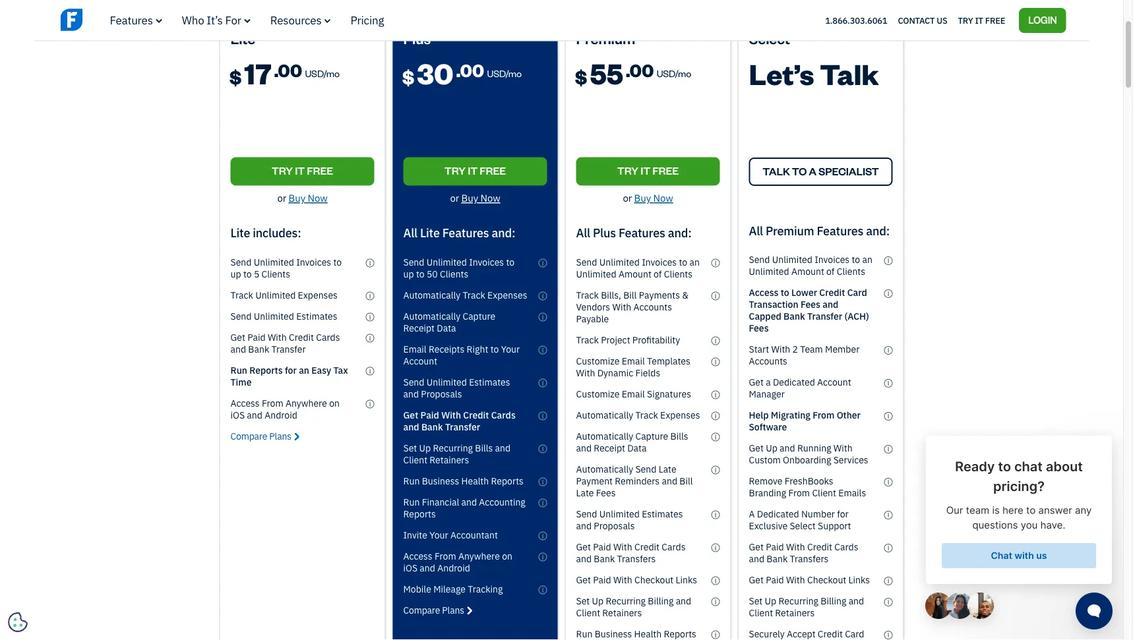 Task type: locate. For each thing, give the bounding box(es) containing it.
1 or buy now from the left
[[277, 192, 328, 205]]

2 horizontal spatial or buy now
[[623, 192, 673, 205]]

it for premium
[[641, 164, 651, 178]]

0 horizontal spatial expenses
[[298, 289, 338, 301]]

transfer inside access to lower credit card transaction fees and capped bank transfer (ach) fees
[[808, 311, 843, 323]]

amount for select
[[792, 266, 825, 278]]

3 buy now link from the left
[[634, 192, 673, 205]]

try for lite
[[272, 164, 293, 178]]

estimates down track unlimited expenses
[[296, 310, 338, 322]]

on
[[329, 397, 340, 409], [502, 550, 513, 563]]

account inside get a dedicated account manager
[[818, 376, 852, 389]]

capture inside automatically capture receipt data
[[463, 310, 496, 322]]

compare down "mobile"
[[404, 604, 440, 617]]

manager
[[749, 388, 785, 401]]

2
[[793, 343, 798, 356]]

data
[[437, 322, 456, 334], [628, 442, 647, 454]]

1 vertical spatial compare plans
[[404, 604, 464, 617]]

usd/mo for premium
[[657, 67, 692, 79]]

$ for lite
[[229, 64, 242, 89]]

and: for premium
[[668, 225, 692, 241]]

get a dedicated account manager
[[749, 376, 852, 401]]

billing
[[648, 595, 674, 607], [821, 596, 847, 608]]

clients
[[837, 266, 866, 278], [262, 268, 290, 280], [440, 268, 469, 280], [664, 268, 693, 280]]

dynamic
[[598, 367, 634, 379]]

1 vertical spatial plus
[[593, 225, 616, 241]]

1 vertical spatial access from anywhere on ios and android
[[404, 550, 513, 574]]

signatures
[[647, 388, 692, 400]]

bills
[[671, 430, 689, 442], [475, 442, 493, 454]]

1 vertical spatial capture
[[636, 430, 669, 442]]

with inside track bills, bill payments & vendors with accounts payable
[[613, 301, 632, 313]]

3 try it free link from the left
[[576, 157, 720, 186]]

plans
[[269, 430, 292, 442], [442, 604, 464, 617]]

1 vertical spatial run business health reports
[[576, 628, 697, 640]]

1 horizontal spatial .00 usd/mo
[[456, 58, 522, 81]]

or buy now up all lite features and:
[[450, 192, 501, 205]]

business
[[422, 475, 459, 487], [595, 628, 632, 640]]

0 horizontal spatial account
[[404, 355, 438, 367]]

1 vertical spatial customize
[[576, 388, 620, 400]]

customize inside customize email templates with dynamic fields
[[576, 355, 620, 367]]

0 horizontal spatial proposals
[[421, 388, 462, 400]]

estimates down right
[[469, 376, 510, 388]]

to up card
[[852, 254, 861, 266]]

try it free link for lite
[[231, 157, 374, 186]]

expenses up send unlimited estimates
[[298, 289, 338, 301]]

a down start
[[766, 376, 771, 389]]

expenses for plus
[[488, 289, 528, 301]]

buy now link up the all plus features and:
[[634, 192, 673, 205]]

2 horizontal spatial estimates
[[642, 508, 683, 520]]

1 vertical spatial receipt
[[594, 442, 625, 454]]

data inside automatically capture bills and receipt data
[[628, 442, 647, 454]]

account
[[404, 355, 438, 367], [818, 376, 852, 389]]

2 buy now link from the left
[[462, 192, 501, 205]]

expenses
[[298, 289, 338, 301], [488, 289, 528, 301], [661, 409, 700, 421]]

receipt up the payment
[[594, 442, 625, 454]]

2 horizontal spatial transfer
[[808, 311, 843, 323]]

1 horizontal spatial .00
[[456, 58, 484, 81]]

2 now from the left
[[481, 192, 501, 205]]

try it free link
[[231, 157, 374, 186], [404, 157, 547, 186], [576, 157, 720, 186]]

0 horizontal spatial buy
[[289, 192, 306, 205]]

usd/mo
[[305, 67, 340, 79], [487, 67, 522, 79], [657, 67, 692, 79]]

ios
[[231, 409, 245, 421], [404, 562, 418, 574]]

buy now link up includes:
[[289, 192, 328, 205]]

client inside remove freshbooks branding from client emails
[[813, 487, 837, 500]]

clients inside send unlimited invoices to up to 50 clients
[[440, 268, 469, 280]]

1 horizontal spatial talk
[[820, 55, 879, 92]]

1 horizontal spatial $
[[402, 64, 415, 89]]

features
[[110, 13, 153, 27], [817, 223, 864, 239], [443, 225, 489, 241], [619, 225, 666, 241]]

track
[[231, 289, 253, 301], [463, 289, 486, 301], [576, 289, 599, 301], [576, 334, 599, 346], [636, 409, 658, 421]]

1 horizontal spatial try it free link
[[404, 157, 547, 186]]

3 or buy now from the left
[[623, 192, 673, 205]]

$
[[229, 64, 242, 89], [402, 64, 415, 89], [575, 64, 588, 89]]

2 .00 usd/mo from the left
[[456, 58, 522, 81]]

2 usd/mo from the left
[[487, 67, 522, 79]]

plans down 'run reports for an easy tax time'
[[269, 430, 292, 442]]

from inside remove freshbooks branding from client emails
[[789, 487, 810, 500]]

1 horizontal spatial accounts
[[749, 355, 788, 368]]

compare plans for lite
[[231, 430, 292, 442]]

now for premium
[[654, 192, 673, 205]]

1 try it free from the left
[[272, 164, 333, 178]]

0 vertical spatial bill
[[624, 289, 637, 301]]

plans down the mobile mileage tracking
[[442, 604, 464, 617]]

2 horizontal spatial recurring
[[779, 596, 819, 608]]

all for select
[[749, 223, 763, 239]]

anywhere
[[286, 397, 327, 409], [459, 550, 500, 563]]

0 horizontal spatial premium
[[576, 29, 636, 47]]

now for plus
[[481, 192, 501, 205]]

0 horizontal spatial late
[[576, 487, 594, 499]]

0 vertical spatial fees
[[801, 299, 821, 311]]

0 vertical spatial android
[[265, 409, 297, 421]]

0 horizontal spatial data
[[437, 322, 456, 334]]

0 horizontal spatial plus
[[404, 29, 431, 47]]

android up the mobile mileage tracking
[[438, 562, 470, 574]]

0 horizontal spatial plans
[[269, 430, 292, 442]]

1 buy from the left
[[289, 192, 306, 205]]

1 $ from the left
[[229, 64, 242, 89]]

1 now from the left
[[308, 192, 328, 205]]

project
[[601, 334, 631, 346]]

0 horizontal spatial compare plans
[[231, 430, 292, 442]]

email down the track project profitability
[[622, 355, 645, 367]]

1 horizontal spatial for
[[838, 508, 849, 521]]

customize email signatures
[[576, 388, 692, 400]]

automatically inside automatically capture receipt data
[[404, 310, 461, 322]]

lite
[[231, 29, 255, 47], [231, 225, 250, 241], [420, 225, 440, 241]]

2 it from the left
[[468, 164, 478, 178]]

set inside set up recurring bills and client retainers
[[404, 442, 417, 454]]

send up vendors
[[576, 256, 597, 268]]

compare
[[231, 430, 267, 442], [404, 604, 440, 617]]

invoices up track unlimited expenses
[[296, 256, 331, 268]]

capture down signatures
[[636, 430, 669, 442]]

2 $ from the left
[[402, 64, 415, 89]]

1 horizontal spatial receipt
[[594, 442, 625, 454]]

features up send unlimited invoices to up to 50 clients
[[443, 225, 489, 241]]

1 customize from the top
[[576, 355, 620, 367]]

buy for premium
[[634, 192, 651, 205]]

on down tax at the left
[[329, 397, 340, 409]]

or for plus
[[450, 192, 459, 205]]

1 vertical spatial get paid with credit cards and bank transfer
[[404, 409, 516, 433]]

get inside get a dedicated account manager
[[749, 376, 764, 389]]

bills down signatures
[[671, 430, 689, 442]]

try up the all plus features and:
[[618, 164, 639, 178]]

checkout
[[635, 574, 674, 586], [808, 574, 847, 587]]

and: up &
[[668, 225, 692, 241]]

automatically down automatically capture bills and receipt data
[[576, 463, 634, 475]]

dedicated inside get a dedicated account manager
[[773, 376, 815, 389]]

other
[[837, 409, 861, 422]]

buy up the all plus features and:
[[634, 192, 651, 205]]

1 .00 from the left
[[274, 58, 302, 81]]

for down emails
[[838, 508, 849, 521]]

lite left includes:
[[231, 225, 250, 241]]

customize down the 'dynamic'
[[576, 388, 620, 400]]

proposals down email receipts right to your account
[[421, 388, 462, 400]]

or for lite
[[277, 192, 286, 205]]

transfer up 'run reports for an easy tax time'
[[272, 343, 306, 355]]

and inside set up recurring bills and client retainers
[[495, 442, 511, 454]]

with
[[613, 301, 632, 313], [268, 331, 287, 343], [772, 343, 791, 356], [576, 367, 595, 379], [442, 409, 461, 421], [834, 442, 853, 455], [614, 541, 633, 553], [787, 541, 806, 554], [614, 574, 633, 586], [787, 574, 806, 587]]

0 horizontal spatial try it free link
[[231, 157, 374, 186]]

buy up includes:
[[289, 192, 306, 205]]

buy for plus
[[462, 192, 478, 205]]

1 horizontal spatial estimates
[[469, 376, 510, 388]]

paid
[[248, 331, 266, 343], [421, 409, 439, 421], [593, 541, 611, 553], [766, 541, 784, 554], [593, 574, 611, 586], [766, 574, 784, 587]]

bill inside track bills, bill payments & vendors with accounts payable
[[624, 289, 637, 301]]

0 vertical spatial compare
[[231, 430, 267, 442]]

send unlimited estimates and proposals
[[404, 376, 510, 400], [576, 508, 683, 532]]

2 horizontal spatial usd/mo
[[657, 67, 692, 79]]

compare for plus
[[404, 604, 440, 617]]

invoices down all premium features and:
[[815, 254, 850, 266]]

resources
[[270, 13, 322, 27]]

or
[[277, 192, 286, 205], [450, 192, 459, 205], [623, 192, 632, 205]]

0 horizontal spatial now
[[308, 192, 328, 205]]

3 .00 from the left
[[626, 58, 654, 81]]

.00 usd/mo
[[274, 58, 340, 81], [456, 58, 522, 81], [626, 58, 692, 81]]

send unlimited invoices to up to 5 clients
[[231, 256, 342, 280]]

an inside 'run reports for an easy tax time'
[[299, 364, 309, 376]]

receipt inside automatically capture bills and receipt data
[[594, 442, 625, 454]]

to up &
[[679, 256, 688, 268]]

run
[[231, 364, 247, 376], [404, 475, 420, 487], [404, 496, 420, 508], [576, 628, 593, 640]]

1 horizontal spatial all
[[576, 225, 591, 241]]

retainers inside set up recurring bills and client retainers
[[430, 454, 469, 466]]

send unlimited estimates and proposals down email receipts right to your account
[[404, 376, 510, 400]]

software
[[749, 421, 787, 434]]

buy now link for lite
[[289, 192, 328, 205]]

access from anywhere on ios and android down 'run reports for an easy tax time'
[[231, 397, 340, 421]]

android down 'run reports for an easy tax time'
[[265, 409, 297, 421]]

automatically inside automatically capture bills and receipt data
[[576, 430, 634, 442]]

free for plus
[[480, 164, 506, 178]]

send down automatically capture bills and receipt data
[[636, 463, 657, 475]]

onboarding
[[783, 454, 832, 467]]

1 horizontal spatial set
[[576, 595, 590, 607]]

to
[[792, 164, 807, 178], [852, 254, 861, 266], [334, 256, 342, 268], [506, 256, 515, 268], [679, 256, 688, 268], [243, 268, 252, 280], [416, 268, 425, 280], [781, 287, 790, 299], [491, 343, 499, 355]]

send left the 50
[[404, 256, 425, 268]]

and: for select
[[867, 223, 890, 239]]

1 horizontal spatial a
[[809, 164, 817, 178]]

3 or from the left
[[623, 192, 632, 205]]

late
[[659, 463, 677, 475], [576, 487, 594, 499]]

0 vertical spatial send unlimited estimates and proposals
[[404, 376, 510, 400]]

and: for plus
[[492, 225, 516, 241]]

estimates down reminders
[[642, 508, 683, 520]]

clients inside the send unlimited invoices to up to 5 clients
[[262, 268, 290, 280]]

capture for automatically capture receipt data
[[463, 310, 496, 322]]

member
[[826, 343, 860, 356]]

track down payable
[[576, 334, 599, 346]]

invoices inside send unlimited invoices to up to 50 clients
[[469, 256, 504, 268]]

fees inside "automatically send late payment reminders and bill late fees"
[[596, 487, 616, 499]]

of up payments at right top
[[654, 268, 662, 280]]

0 vertical spatial account
[[404, 355, 438, 367]]

capture up right
[[463, 310, 496, 322]]

up inside send unlimited invoices to up to 50 clients
[[404, 268, 414, 280]]

track left bills,
[[576, 289, 599, 301]]

0 horizontal spatial accounts
[[634, 301, 672, 313]]

2 up from the left
[[404, 268, 414, 280]]

3 it from the left
[[641, 164, 651, 178]]

fees up start
[[749, 322, 769, 335]]

0 horizontal spatial for
[[285, 364, 297, 376]]

support
[[818, 520, 851, 533]]

anywhere down 'run reports for an easy tax time'
[[286, 397, 327, 409]]

clients up &
[[664, 268, 693, 280]]

2 .00 from the left
[[456, 58, 484, 81]]

select
[[749, 29, 790, 47], [790, 520, 816, 533]]

compare for lite
[[231, 430, 267, 442]]

from down 'run reports for an easy tax time'
[[262, 397, 283, 409]]

automatically for data
[[404, 310, 461, 322]]

capture inside automatically capture bills and receipt data
[[636, 430, 669, 442]]

a dedicated number for exclusive select support
[[749, 508, 851, 533]]

invoices inside the send unlimited invoices to up to 5 clients
[[296, 256, 331, 268]]

automatically track expenses down send unlimited invoices to up to 50 clients
[[404, 289, 528, 301]]

1 horizontal spatial try it free
[[445, 164, 506, 178]]

of
[[827, 266, 835, 278], [654, 268, 662, 280]]

send
[[749, 254, 770, 266], [231, 256, 252, 268], [404, 256, 425, 268], [576, 256, 597, 268], [231, 310, 252, 322], [404, 376, 425, 388], [636, 463, 657, 475], [576, 508, 597, 520]]

free for premium
[[653, 164, 679, 178]]

0 horizontal spatial and:
[[492, 225, 516, 241]]

$ for premium
[[575, 64, 588, 89]]

unlimited down includes:
[[254, 256, 294, 268]]

plans for plus
[[442, 604, 464, 617]]

1 usd/mo from the left
[[305, 67, 340, 79]]

up inside the send unlimited invoices to up to 5 clients
[[231, 268, 241, 280]]

who it's for
[[182, 13, 241, 27]]

select up let's
[[749, 29, 790, 47]]

0 horizontal spatial business
[[422, 475, 459, 487]]

dedicated down branding at the right of the page
[[757, 508, 800, 521]]

and inside "automatically send late payment reminders and bill late fees"
[[662, 475, 678, 487]]

remove
[[749, 475, 783, 488]]

expenses down signatures
[[661, 409, 700, 421]]

to down all lite features and:
[[506, 256, 515, 268]]

or up the all plus features and:
[[623, 192, 632, 205]]

with inside get up and running with custom onboarding services
[[834, 442, 853, 455]]

select inside a dedicated number for exclusive select support
[[790, 520, 816, 533]]

invoices down all lite features and:
[[469, 256, 504, 268]]

1 horizontal spatial or
[[450, 192, 459, 205]]

automatically for payment
[[576, 463, 634, 475]]

access from anywhere on ios and android up the mobile mileage tracking
[[404, 550, 513, 574]]

.00 for plus
[[456, 58, 484, 81]]

1 horizontal spatial of
[[827, 266, 835, 278]]

2 horizontal spatial try it free
[[618, 164, 679, 178]]

automatically for and
[[576, 430, 634, 442]]

time
[[231, 376, 252, 388]]

0 horizontal spatial transfers
[[617, 553, 656, 565]]

invite your accountant
[[404, 529, 498, 541]]

2 try it free link from the left
[[404, 157, 547, 186]]

try for plus
[[445, 164, 466, 178]]

1 .00 usd/mo from the left
[[274, 58, 340, 81]]

to left the lower
[[781, 287, 790, 299]]

clients right the 50
[[440, 268, 469, 280]]

or buy now up includes:
[[277, 192, 328, 205]]

50
[[427, 268, 438, 280]]

email inside customize email templates with dynamic fields
[[622, 355, 645, 367]]

reports inside 'run reports for an easy tax time'
[[250, 364, 283, 376]]

0 vertical spatial automatically track expenses
[[404, 289, 528, 301]]

1 buy now link from the left
[[289, 192, 328, 205]]

and inside get up and running with custom onboarding services
[[780, 442, 796, 455]]

for
[[285, 364, 297, 376], [838, 508, 849, 521]]

send unlimited estimates and proposals down "automatically send late payment reminders and bill late fees"
[[576, 508, 683, 532]]

2 customize from the top
[[576, 388, 620, 400]]

1 horizontal spatial automatically track expenses
[[576, 409, 700, 421]]

account down the member
[[818, 376, 852, 389]]

3 $ from the left
[[575, 64, 588, 89]]

0 vertical spatial late
[[659, 463, 677, 475]]

bill inside "automatically send late payment reminders and bill late fees"
[[680, 475, 693, 487]]

1 it from the left
[[295, 164, 305, 178]]

unlimited up 'transaction'
[[749, 266, 790, 278]]

2 buy from the left
[[462, 192, 478, 205]]

features for premium
[[619, 225, 666, 241]]

try up includes:
[[272, 164, 293, 178]]

amount up bills,
[[619, 268, 652, 280]]

email inside email receipts right to your account
[[404, 343, 427, 355]]

cards
[[316, 331, 340, 343], [491, 409, 516, 421], [662, 541, 686, 553], [835, 541, 859, 554]]

freshbooks logo image
[[60, 7, 163, 32]]

2 horizontal spatial $
[[575, 64, 588, 89]]

.00 usd/mo for premium
[[626, 58, 692, 81]]

bank
[[784, 311, 806, 323], [248, 343, 269, 355], [422, 421, 443, 433], [594, 553, 615, 565], [767, 553, 788, 566]]

0 vertical spatial for
[[285, 364, 297, 376]]

3 try it free from the left
[[618, 164, 679, 178]]

track up send unlimited estimates
[[231, 289, 253, 301]]

.00 usd/mo for lite
[[274, 58, 340, 81]]

client inside set up recurring bills and client retainers
[[404, 454, 428, 466]]

0 vertical spatial compare plans link
[[231, 430, 299, 442]]

access down invite
[[404, 550, 433, 563]]

compare plans for plus
[[404, 604, 464, 617]]

3 now from the left
[[654, 192, 673, 205]]

1 horizontal spatial amount
[[792, 266, 825, 278]]

and:
[[867, 223, 890, 239], [492, 225, 516, 241], [668, 225, 692, 241]]

transfer
[[808, 311, 843, 323], [272, 343, 306, 355], [445, 421, 480, 433]]

send left 5
[[231, 256, 252, 268]]

bill right bills,
[[624, 289, 637, 301]]

up left the 50
[[404, 268, 414, 280]]

3 usd/mo from the left
[[657, 67, 692, 79]]

bills inside automatically capture bills and receipt data
[[671, 430, 689, 442]]

or buy now up the all plus features and:
[[623, 192, 673, 205]]

invoices for plus
[[469, 256, 504, 268]]

1 horizontal spatial billing
[[821, 596, 847, 608]]

automatically up the payment
[[576, 430, 634, 442]]

0 vertical spatial proposals
[[421, 388, 462, 400]]

1 vertical spatial send unlimited estimates and proposals
[[576, 508, 683, 532]]

1 vertical spatial access
[[231, 397, 260, 409]]

0 horizontal spatial send unlimited invoices to an unlimited amount of clients
[[576, 256, 700, 280]]

get inside get up and running with custom onboarding services
[[749, 442, 764, 455]]

now for lite
[[308, 192, 328, 205]]

1 try it free link from the left
[[231, 157, 374, 186]]

2 try it free from the left
[[445, 164, 506, 178]]

try it free for premium
[[618, 164, 679, 178]]

send unlimited estimates
[[231, 310, 338, 322]]

try
[[959, 15, 974, 26], [272, 164, 293, 178], [445, 164, 466, 178], [618, 164, 639, 178]]

data up receipts
[[437, 322, 456, 334]]

up left 5
[[231, 268, 241, 280]]

1 horizontal spatial retainers
[[603, 607, 642, 619]]

clients up card
[[837, 266, 866, 278]]

automatically down customize email signatures on the bottom of the page
[[576, 409, 634, 421]]

0 horizontal spatial recurring
[[433, 442, 473, 454]]

clients right 5
[[262, 268, 290, 280]]

0 horizontal spatial .00 usd/mo
[[274, 58, 340, 81]]

from up a dedicated number for exclusive select support
[[789, 487, 810, 500]]

.00 for premium
[[626, 58, 654, 81]]

buy now link for plus
[[462, 192, 501, 205]]

0 vertical spatial a
[[809, 164, 817, 178]]

1 vertical spatial compare plans link
[[404, 604, 472, 617]]

transfer up set up recurring bills and client retainers
[[445, 421, 480, 433]]

unlimited
[[773, 254, 813, 266], [254, 256, 294, 268], [427, 256, 467, 268], [600, 256, 640, 268], [749, 266, 790, 278], [576, 268, 617, 280], [255, 289, 296, 301], [254, 310, 294, 322], [427, 376, 467, 388], [600, 508, 640, 520]]

0 horizontal spatial bill
[[624, 289, 637, 301]]

1 vertical spatial estimates
[[469, 376, 510, 388]]

links
[[676, 574, 698, 586], [849, 574, 870, 587]]

track inside track bills, bill payments & vendors with accounts payable
[[576, 289, 599, 301]]

automatically inside "automatically send late payment reminders and bill late fees"
[[576, 463, 634, 475]]

0 horizontal spatial $
[[229, 64, 242, 89]]

track for track unlimited expenses
[[231, 289, 253, 301]]

1 vertical spatial accounts
[[749, 355, 788, 368]]

or buy now for premium
[[623, 192, 673, 205]]

1 or from the left
[[277, 192, 286, 205]]

your inside email receipts right to your account
[[501, 343, 520, 355]]

unlimited up bills,
[[576, 268, 617, 280]]

compare down time
[[231, 430, 267, 442]]

2 vertical spatial fees
[[596, 487, 616, 499]]

amount
[[792, 266, 825, 278], [619, 268, 652, 280]]

compare plans link down mileage
[[404, 604, 472, 617]]

try it free for lite
[[272, 164, 333, 178]]

0 horizontal spatial android
[[265, 409, 297, 421]]

3 buy from the left
[[634, 192, 651, 205]]

compare plans down time
[[231, 430, 292, 442]]

0 horizontal spatial usd/mo
[[305, 67, 340, 79]]

2 horizontal spatial buy
[[634, 192, 651, 205]]

track down customize email signatures on the bottom of the page
[[636, 409, 658, 421]]

2 or buy now from the left
[[450, 192, 501, 205]]

email
[[404, 343, 427, 355], [622, 355, 645, 367], [622, 388, 645, 400]]

for inside a dedicated number for exclusive select support
[[838, 508, 849, 521]]

and: up card
[[867, 223, 890, 239]]

1 horizontal spatial premium
[[766, 223, 815, 239]]

0 horizontal spatial or buy now
[[277, 192, 328, 205]]

0 vertical spatial access
[[749, 287, 779, 299]]

1 up from the left
[[231, 268, 241, 280]]

receipt up receipts
[[404, 322, 435, 334]]

1 vertical spatial health
[[635, 628, 662, 640]]

estimates
[[296, 310, 338, 322], [469, 376, 510, 388], [642, 508, 683, 520]]

2 horizontal spatial and:
[[867, 223, 890, 239]]

accounts left 2
[[749, 355, 788, 368]]

0 vertical spatial ios
[[231, 409, 245, 421]]

automatically
[[404, 289, 461, 301], [404, 310, 461, 322], [576, 409, 634, 421], [576, 430, 634, 442], [576, 463, 634, 475]]

buy up all lite features and:
[[462, 192, 478, 205]]

1 horizontal spatial an
[[690, 256, 700, 268]]

mileage
[[434, 583, 466, 596]]

compare plans down mileage
[[404, 604, 464, 617]]

2 or from the left
[[450, 192, 459, 205]]

1 horizontal spatial send unlimited invoices to an unlimited amount of clients
[[749, 254, 873, 278]]

email for customize email templates with dynamic fields
[[622, 355, 645, 367]]

accounts up "profitability"
[[634, 301, 672, 313]]

buy now link up all lite features and:
[[462, 192, 501, 205]]

receipt
[[404, 322, 435, 334], [594, 442, 625, 454]]

compare plans link
[[231, 430, 299, 442], [404, 604, 472, 617]]

0 horizontal spatial try it free
[[272, 164, 333, 178]]

1 vertical spatial bill
[[680, 475, 693, 487]]

tracking
[[468, 583, 503, 596]]

services
[[834, 454, 869, 467]]

1 vertical spatial account
[[818, 376, 852, 389]]

i link
[[749, 629, 893, 641]]

invoices
[[815, 254, 850, 266], [296, 256, 331, 268], [469, 256, 504, 268], [642, 256, 677, 268]]

2 horizontal spatial fees
[[801, 299, 821, 311]]

exclusive
[[749, 520, 788, 533]]

get paid with credit cards and bank transfer up set up recurring bills and client retainers
[[404, 409, 516, 433]]

3 .00 usd/mo from the left
[[626, 58, 692, 81]]



Task type: vqa. For each thing, say whether or not it's contained in the screenshot.
2nd You from the left
no



Task type: describe. For each thing, give the bounding box(es) containing it.
talk to a specialist link
[[749, 158, 893, 186]]

set up recurring bills and client retainers
[[404, 442, 511, 466]]

capped
[[749, 311, 782, 323]]

track for track bills, bill payments & vendors with accounts payable
[[576, 289, 599, 301]]

send unlimited invoices to an unlimited amount of clients for premium
[[576, 256, 700, 280]]

track bills, bill payments & vendors with accounts payable
[[576, 289, 689, 325]]

from down invite your accountant
[[435, 550, 456, 563]]

recurring inside set up recurring bills and client retainers
[[433, 442, 473, 454]]

buy for lite
[[289, 192, 306, 205]]

account inside email receipts right to your account
[[404, 355, 438, 367]]

lite includes:
[[231, 225, 301, 241]]

team
[[801, 343, 823, 356]]

$ for plus
[[402, 64, 415, 89]]

for inside 'run reports for an easy tax time'
[[285, 364, 297, 376]]

all for plus
[[404, 225, 418, 241]]

mobile
[[404, 583, 431, 596]]

1 vertical spatial premium
[[766, 223, 815, 239]]

0 horizontal spatial run business health reports
[[404, 475, 524, 487]]

up for plus
[[404, 268, 414, 280]]

credit inside access to lower credit card transaction fees and capped bank transfer (ach) fees
[[820, 287, 846, 299]]

bills inside set up recurring bills and client retainers
[[475, 442, 493, 454]]

it
[[976, 15, 984, 26]]

features left who
[[110, 13, 153, 27]]

run inside 'run reports for an easy tax time'
[[231, 364, 247, 376]]

an for premium
[[690, 256, 700, 268]]

up for lite
[[231, 268, 241, 280]]

card
[[848, 287, 868, 299]]

lite for lite includes:
[[231, 225, 250, 241]]

for
[[225, 13, 241, 27]]

compare plans link for plus
[[404, 604, 472, 617]]

try left it
[[959, 15, 974, 26]]

track unlimited expenses
[[231, 289, 338, 301]]

send down track unlimited expenses
[[231, 310, 252, 322]]

contact us
[[898, 15, 948, 26]]

up inside set up recurring bills and client retainers
[[419, 442, 431, 454]]

1 horizontal spatial links
[[849, 574, 870, 587]]

login link
[[1020, 8, 1067, 33]]

start
[[749, 343, 770, 356]]

0 horizontal spatial send unlimited estimates and proposals
[[404, 376, 510, 400]]

track down send unlimited invoices to up to 50 clients
[[463, 289, 486, 301]]

0 horizontal spatial your
[[430, 529, 449, 541]]

&
[[683, 289, 689, 301]]

to left the 50
[[416, 268, 425, 280]]

payments
[[639, 289, 680, 301]]

0 horizontal spatial on
[[329, 397, 340, 409]]

a inside get a dedicated account manager
[[766, 376, 771, 389]]

1 horizontal spatial recurring
[[606, 595, 646, 607]]

1 vertical spatial anywhere
[[459, 550, 500, 563]]

or buy now for lite
[[277, 192, 328, 205]]

login
[[1029, 13, 1057, 26]]

it for lite
[[295, 164, 305, 178]]

unlimited down the all plus features and:
[[600, 256, 640, 268]]

1 horizontal spatial on
[[502, 550, 513, 563]]

an for select
[[863, 254, 873, 266]]

help migrating from other software
[[749, 409, 861, 434]]

customize for customize email signatures
[[576, 388, 620, 400]]

with inside start with 2 team member accounts
[[772, 343, 791, 356]]

bills,
[[601, 289, 622, 301]]

0 horizontal spatial ios
[[231, 409, 245, 421]]

who
[[182, 13, 204, 27]]

email receipts right to your account
[[404, 343, 520, 367]]

let's talk
[[749, 55, 879, 92]]

0 vertical spatial access from anywhere on ios and android
[[231, 397, 340, 421]]

contact
[[898, 15, 935, 26]]

branding
[[749, 487, 787, 500]]

includes:
[[253, 225, 301, 241]]

number
[[802, 508, 835, 521]]

0 vertical spatial get paid with credit cards and bank transfer
[[231, 331, 340, 355]]

send down email receipts right to your account
[[404, 376, 425, 388]]

and inside 'run financial and accounting reports'
[[462, 496, 477, 508]]

start with 2 team member accounts
[[749, 343, 860, 368]]

features for select
[[817, 223, 864, 239]]

to inside access to lower credit card transaction fees and capped bank transfer (ach) fees
[[781, 287, 790, 299]]

1 horizontal spatial transfers
[[790, 553, 829, 566]]

send down the payment
[[576, 508, 597, 520]]

to left 5
[[243, 268, 252, 280]]

unlimited up send unlimited estimates
[[255, 289, 296, 301]]

.00 usd/mo for plus
[[456, 58, 522, 81]]

1 horizontal spatial get paid with credit cards and bank transfers
[[749, 541, 859, 566]]

receipt inside automatically capture receipt data
[[404, 322, 435, 334]]

easy
[[312, 364, 331, 376]]

1 horizontal spatial health
[[635, 628, 662, 640]]

all premium features and:
[[749, 223, 890, 239]]

data inside automatically capture receipt data
[[437, 322, 456, 334]]

and inside automatically capture bills and receipt data
[[576, 442, 592, 454]]

templates
[[647, 355, 691, 367]]

1 vertical spatial proposals
[[594, 520, 635, 532]]

send up 'transaction'
[[749, 254, 770, 266]]

0 vertical spatial anywhere
[[286, 397, 327, 409]]

send unlimited invoices to an unlimited amount of clients for select
[[749, 254, 873, 278]]

all for premium
[[576, 225, 591, 241]]

receipts
[[429, 343, 465, 355]]

0 vertical spatial select
[[749, 29, 790, 47]]

cookie consent banner dialog
[[10, 478, 208, 631]]

1 vertical spatial fees
[[749, 322, 769, 335]]

dedicated inside a dedicated number for exclusive select support
[[757, 508, 800, 521]]

1 horizontal spatial ios
[[404, 562, 418, 574]]

customize email templates with dynamic fields
[[576, 355, 691, 379]]

(ach)
[[845, 311, 870, 323]]

invoices for select
[[815, 254, 850, 266]]

1 horizontal spatial send unlimited estimates and proposals
[[576, 508, 683, 532]]

0 horizontal spatial get paid with checkout links
[[576, 574, 698, 586]]

of for select
[[827, 266, 835, 278]]

let's
[[749, 55, 815, 92]]

right
[[467, 343, 489, 355]]

1 vertical spatial talk
[[763, 164, 790, 178]]

access inside access to lower credit card transaction fees and capped bank transfer (ach) fees
[[749, 287, 779, 299]]

to inside email receipts right to your account
[[491, 343, 499, 355]]

resources link
[[270, 13, 331, 27]]

lite up the 50
[[420, 225, 440, 241]]

financial
[[422, 496, 459, 508]]

reminders
[[615, 475, 660, 487]]

features link
[[110, 13, 162, 27]]

track project profitability
[[576, 334, 680, 346]]

try it free link for premium
[[576, 157, 720, 186]]

0 vertical spatial plus
[[404, 29, 431, 47]]

invoices for premium
[[642, 256, 677, 268]]

with inside customize email templates with dynamic fields
[[576, 367, 595, 379]]

send inside send unlimited invoices to up to 50 clients
[[404, 256, 425, 268]]

invite
[[404, 529, 428, 541]]

specialist
[[819, 164, 879, 178]]

send inside the send unlimited invoices to up to 5 clients
[[231, 256, 252, 268]]

pricing
[[351, 13, 384, 27]]

a
[[749, 508, 755, 521]]

automatically capture receipt data
[[404, 310, 496, 334]]

cookie preferences image
[[8, 613, 28, 633]]

1 vertical spatial transfer
[[272, 343, 306, 355]]

run financial and accounting reports
[[404, 496, 526, 520]]

try it free link for plus
[[404, 157, 547, 186]]

0 horizontal spatial get paid with credit cards and bank transfers
[[576, 541, 686, 565]]

mobile mileage tracking
[[404, 583, 503, 596]]

1 vertical spatial business
[[595, 628, 632, 640]]

1 horizontal spatial plus
[[593, 225, 616, 241]]

lite for lite
[[231, 29, 255, 47]]

from inside help migrating from other software
[[813, 409, 835, 422]]

run inside 'run financial and accounting reports'
[[404, 496, 420, 508]]

0 horizontal spatial access
[[231, 397, 260, 409]]

automatically capture bills and receipt data
[[576, 430, 689, 454]]

try it free
[[959, 15, 1006, 26]]

capture for automatically capture bills and receipt data
[[636, 430, 669, 442]]

accounting
[[479, 496, 526, 508]]

1 vertical spatial late
[[576, 487, 594, 499]]

compare plans link for lite
[[231, 430, 299, 442]]

2 horizontal spatial retainers
[[776, 607, 815, 620]]

0 vertical spatial talk
[[820, 55, 879, 92]]

customize for customize email templates with dynamic fields
[[576, 355, 620, 367]]

running
[[798, 442, 832, 455]]

try for premium
[[618, 164, 639, 178]]

amount for premium
[[619, 268, 652, 280]]

0 horizontal spatial estimates
[[296, 310, 338, 322]]

0 horizontal spatial billing
[[648, 595, 674, 607]]

run reports for an easy tax time
[[231, 364, 348, 388]]

usd/mo for plus
[[487, 67, 522, 79]]

automatically down the 50
[[404, 289, 461, 301]]

who it's for link
[[182, 13, 251, 27]]

1 vertical spatial automatically track expenses
[[576, 409, 700, 421]]

or buy now for plus
[[450, 192, 501, 205]]

accounts inside start with 2 team member accounts
[[749, 355, 788, 368]]

to up track unlimited expenses
[[334, 256, 342, 268]]

accounts inside track bills, bill payments & vendors with accounts payable
[[634, 301, 672, 313]]

it for plus
[[468, 164, 478, 178]]

payable
[[576, 313, 609, 325]]

unlimited down track unlimited expenses
[[254, 310, 294, 322]]

bank inside access to lower credit card transaction fees and capped bank transfer (ach) fees
[[784, 311, 806, 323]]

freshbooks
[[785, 475, 834, 488]]

2 horizontal spatial expenses
[[661, 409, 700, 421]]

1 horizontal spatial transfer
[[445, 421, 480, 433]]

2 horizontal spatial set
[[749, 596, 763, 608]]

migrating
[[771, 409, 811, 422]]

1 horizontal spatial get paid with checkout links
[[749, 574, 870, 587]]

1 horizontal spatial set up recurring billing and client retainers
[[749, 596, 865, 620]]

unlimited inside send unlimited invoices to up to 50 clients
[[427, 256, 467, 268]]

0 vertical spatial premium
[[576, 29, 636, 47]]

1 horizontal spatial access from anywhere on ios and android
[[404, 550, 513, 574]]

to left specialist
[[792, 164, 807, 178]]

send inside "automatically send late payment reminders and bill late fees"
[[636, 463, 657, 475]]

emails
[[839, 487, 867, 500]]

fields
[[636, 367, 661, 379]]

custom
[[749, 454, 781, 467]]

0 horizontal spatial automatically track expenses
[[404, 289, 528, 301]]

of for premium
[[654, 268, 662, 280]]

up inside get up and running with custom onboarding services
[[766, 442, 778, 455]]

get up and running with custom onboarding services
[[749, 442, 869, 467]]

unlimited up the lower
[[773, 254, 813, 266]]

1 horizontal spatial checkout
[[808, 574, 847, 587]]

transaction
[[749, 299, 799, 311]]

0 horizontal spatial links
[[676, 574, 698, 586]]

payment
[[576, 475, 613, 487]]

0 horizontal spatial checkout
[[635, 574, 674, 586]]

profitability
[[633, 334, 680, 346]]

.00 for lite
[[274, 58, 302, 81]]

talk to a specialist
[[763, 164, 879, 178]]

features for plus
[[443, 225, 489, 241]]

1.866.303.6061 link
[[826, 15, 888, 26]]

tax
[[334, 364, 348, 376]]

reports inside 'run financial and accounting reports'
[[404, 508, 436, 520]]

buy now link for premium
[[634, 192, 673, 205]]

all lite features and:
[[404, 225, 516, 241]]

unlimited down email receipts right to your account
[[427, 376, 467, 388]]

try it free link
[[959, 12, 1006, 29]]

remove freshbooks branding from client emails
[[749, 475, 867, 500]]

try it free for plus
[[445, 164, 506, 178]]

free for lite
[[307, 164, 333, 178]]

usd/mo for lite
[[305, 67, 340, 79]]

pricing link
[[351, 13, 384, 27]]

2 vertical spatial estimates
[[642, 508, 683, 520]]

access to lower credit card transaction fees and capped bank transfer (ach) fees
[[749, 287, 870, 335]]

lower
[[792, 287, 818, 299]]

email for customize email signatures
[[622, 388, 645, 400]]

1 vertical spatial android
[[438, 562, 470, 574]]

automatically send late payment reminders and bill late fees
[[576, 463, 693, 499]]

plans for lite
[[269, 430, 292, 442]]

unlimited inside the send unlimited invoices to up to 5 clients
[[254, 256, 294, 268]]

invoices for lite
[[296, 256, 331, 268]]

1 horizontal spatial access
[[404, 550, 433, 563]]

and inside access to lower credit card transaction fees and capped bank transfer (ach) fees
[[823, 299, 839, 311]]

unlimited down "automatically send late payment reminders and bill late fees"
[[600, 508, 640, 520]]

track for track project profitability
[[576, 334, 599, 346]]

expenses for lite
[[298, 289, 338, 301]]

or for premium
[[623, 192, 632, 205]]

0 horizontal spatial health
[[462, 475, 489, 487]]

1 horizontal spatial run business health reports
[[576, 628, 697, 640]]

0 horizontal spatial set up recurring billing and client retainers
[[576, 595, 692, 619]]

contact us link
[[898, 12, 948, 29]]

all plus features and:
[[576, 225, 692, 241]]

send unlimited invoices to up to 50 clients
[[404, 256, 515, 280]]



